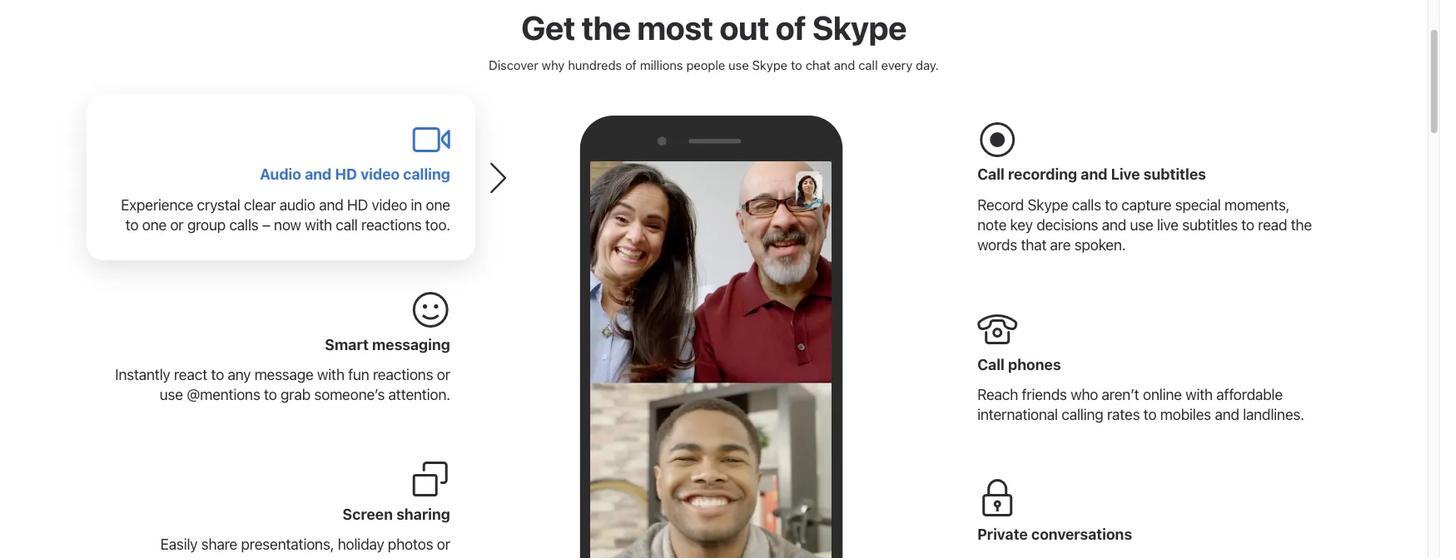 Task type: locate. For each thing, give the bounding box(es) containing it.
call for 
[[978, 356, 1005, 374]]

with inside instantly react to any message with fun reactions or use @mentions to grab someone's attention.
[[317, 367, 345, 384]]

and right audio
[[319, 197, 344, 214]]


[[410, 460, 450, 500]]

to down message
[[264, 387, 277, 404]]

video
[[361, 166, 400, 184], [372, 197, 407, 214]]

hd down audio and hd video calling
[[347, 197, 368, 214]]

skype
[[813, 7, 907, 47], [753, 57, 788, 72], [1028, 197, 1069, 214]]

1 horizontal spatial skype
[[813, 7, 907, 47]]

and left live
[[1081, 166, 1108, 184]]

audio and hd video calling
[[260, 166, 450, 184]]

0 vertical spatial the
[[582, 7, 631, 47]]

share
[[201, 537, 237, 554]]

recording
[[1009, 166, 1078, 184]]

1 vertical spatial subtitles
[[1183, 217, 1238, 234]]

anything
[[181, 557, 237, 559]]

use
[[729, 57, 749, 72], [1130, 217, 1154, 234], [160, 387, 183, 404]]

call
[[859, 57, 878, 72], [336, 217, 358, 234], [398, 557, 419, 559]]

instantly
[[115, 367, 170, 384]]

call down audio and hd video calling
[[336, 217, 358, 234]]

0 horizontal spatial call
[[336, 217, 358, 234]]

2 vertical spatial with
[[1186, 387, 1213, 404]]

use down react
[[160, 387, 183, 404]]

and down 'affordable'
[[1215, 407, 1240, 424]]

moments,
[[1225, 197, 1290, 214]]

1 vertical spatial calls
[[229, 217, 259, 234]]

0 vertical spatial reactions
[[361, 217, 422, 234]]

 private conversations
[[978, 480, 1133, 544]]

1 horizontal spatial of
[[776, 7, 806, 47]]

1 horizontal spatial use
[[729, 57, 749, 72]]

0 vertical spatial call
[[978, 166, 1005, 184]]

calls
[[1072, 197, 1102, 214], [229, 217, 259, 234]]

one down experience
[[142, 217, 167, 234]]

to up @mentions
[[211, 367, 224, 384]]

calling down who
[[1062, 407, 1104, 424]]

and
[[834, 57, 856, 72], [305, 166, 332, 184], [1081, 166, 1108, 184], [319, 197, 344, 214], [1102, 217, 1127, 234], [1215, 407, 1240, 424]]

reactions
[[361, 217, 422, 234], [373, 367, 433, 384]]

affordable
[[1217, 387, 1283, 404]]

0 horizontal spatial one
[[142, 217, 167, 234]]

call recording and live subtitles
[[978, 166, 1207, 184]]

calling
[[403, 166, 450, 184], [1062, 407, 1104, 424]]

crystal
[[197, 197, 240, 214]]

or inside instantly react to any message with fun reactions or use @mentions to grab someone's attention.
[[437, 367, 450, 384]]

subtitles down special
[[1183, 217, 1238, 234]]

1 horizontal spatial calls
[[1072, 197, 1102, 214]]

group
[[187, 217, 226, 234]]

the right read
[[1291, 217, 1313, 234]]

0 horizontal spatial use
[[160, 387, 183, 404]]

call
[[978, 166, 1005, 184], [978, 356, 1005, 374]]

skype down "out"
[[753, 57, 788, 72]]

one up too.
[[426, 197, 450, 214]]

get the most out of skype
[[521, 7, 907, 47]]

2 horizontal spatial skype
[[1028, 197, 1069, 214]]

1 vertical spatial the
[[1291, 217, 1313, 234]]

2 call from the top
[[978, 356, 1005, 374]]

on
[[240, 557, 257, 559]]

0 vertical spatial use
[[729, 57, 749, 72]]

or
[[170, 217, 184, 234], [437, 367, 450, 384], [437, 537, 450, 554]]

message
[[255, 367, 314, 384]]

or down experience
[[170, 217, 184, 234]]

people
[[687, 57, 726, 72]]

and up 'spoken.' at the right top of the page
[[1102, 217, 1127, 234]]

with for 
[[317, 367, 345, 384]]

and inside 'experience crystal clear audio and hd video in one to one or group calls – now with call reactions too.'
[[319, 197, 344, 214]]

use inside record skype calls to capture special moments, note key decisions and use live subtitles to read the words that are spoken.
[[1130, 217, 1154, 234]]

2 vertical spatial call
[[398, 557, 419, 559]]

2 vertical spatial use
[[160, 387, 183, 404]]

with inside reach friends who aren't online with affordable international calling rates to mobiles and landlines.
[[1186, 387, 1213, 404]]

calls inside record skype calls to capture special moments, note key decisions and use live subtitles to read the words that are spoken.
[[1072, 197, 1102, 214]]

call inside easily share presentations, holiday photos or anything on your screen during a call wit
[[398, 557, 419, 559]]

1 vertical spatial with
[[317, 367, 345, 384]]

skype up every in the right of the page
[[813, 7, 907, 47]]

to down online
[[1144, 407, 1157, 424]]

0 vertical spatial or
[[170, 217, 184, 234]]

calls up decisions
[[1072, 197, 1102, 214]]

why
[[542, 57, 565, 72]]

0 horizontal spatial calls
[[229, 217, 259, 234]]

reactions up the attention.
[[373, 367, 433, 384]]

1 vertical spatial or
[[437, 367, 450, 384]]

0 horizontal spatial calling
[[403, 166, 450, 184]]

use inside instantly react to any message with fun reactions or use @mentions to grab someone's attention.
[[160, 387, 183, 404]]

instantly react to any message with fun reactions or use @mentions to grab someone's attention.
[[115, 367, 450, 404]]

@mentions
[[187, 387, 260, 404]]

of left the millions
[[626, 57, 637, 72]]

1 horizontal spatial calling
[[1062, 407, 1104, 424]]

with for 
[[1186, 387, 1213, 404]]

attention.
[[389, 387, 450, 404]]

during
[[341, 557, 383, 559]]

with up someone's
[[317, 367, 345, 384]]

one
[[426, 197, 450, 214], [142, 217, 167, 234]]

a
[[386, 557, 394, 559]]

or right photos
[[437, 537, 450, 554]]

hd inside 'experience crystal clear audio and hd video in one to one or group calls – now with call reactions too.'
[[347, 197, 368, 214]]

0 vertical spatial calls
[[1072, 197, 1102, 214]]

easily share presentations, holiday photos or anything on your screen during a call wit
[[160, 537, 450, 559]]

mobiles
[[1161, 407, 1212, 424]]

0 vertical spatial video
[[361, 166, 400, 184]]

spoken.
[[1075, 237, 1126, 254]]

to inside 'experience crystal clear audio and hd video in one to one or group calls – now with call reactions too.'
[[125, 217, 139, 234]]

aren't
[[1102, 387, 1140, 404]]

0 vertical spatial subtitles
[[1144, 166, 1207, 184]]

with down audio
[[305, 217, 332, 234]]

rates
[[1108, 407, 1140, 424]]

special
[[1176, 197, 1221, 214]]

reach friends who aren't online with affordable international calling rates to mobiles and landlines.
[[978, 387, 1305, 424]]

0 horizontal spatial skype
[[753, 57, 788, 72]]

the
[[582, 7, 631, 47], [1291, 217, 1313, 234]]

someone's
[[314, 387, 385, 404]]

0 vertical spatial calling
[[403, 166, 450, 184]]

1 vertical spatial video
[[372, 197, 407, 214]]

reach
[[978, 387, 1019, 404]]


[[410, 290, 450, 330]]

private
[[978, 526, 1028, 544]]

fun
[[348, 367, 369, 384]]

0 vertical spatial skype
[[813, 7, 907, 47]]

holiday
[[338, 537, 384, 554]]

of right "out"
[[776, 7, 806, 47]]

1 vertical spatial call
[[978, 356, 1005, 374]]

the up hundreds
[[582, 7, 631, 47]]

are
[[1051, 237, 1071, 254]]

subtitles inside record skype calls to capture special moments, note key decisions and use live subtitles to read the words that are spoken.
[[1183, 217, 1238, 234]]

1 vertical spatial use
[[1130, 217, 1154, 234]]

2 vertical spatial skype
[[1028, 197, 1069, 214]]

note
[[978, 217, 1007, 234]]

skype up decisions
[[1028, 197, 1069, 214]]

0 horizontal spatial the
[[582, 7, 631, 47]]

or inside 'experience crystal clear audio and hd video in one to one or group calls – now with call reactions too.'
[[170, 217, 184, 234]]

subtitles up special
[[1144, 166, 1207, 184]]

1 horizontal spatial call
[[398, 557, 419, 559]]

call inside 'experience crystal clear audio and hd video in one to one or group calls – now with call reactions too.'
[[336, 217, 358, 234]]

2 horizontal spatial call
[[859, 57, 878, 72]]

use down capture
[[1130, 217, 1154, 234]]

with up mobiles
[[1186, 387, 1213, 404]]

call up reach
[[978, 356, 1005, 374]]

record
[[978, 197, 1025, 214]]

2 vertical spatial or
[[437, 537, 450, 554]]

reactions inside instantly react to any message with fun reactions or use @mentions to grab someone's attention.
[[373, 367, 433, 384]]

use right people
[[729, 57, 749, 72]]

call left every in the right of the page
[[859, 57, 878, 72]]

1 horizontal spatial the
[[1291, 217, 1313, 234]]

1 vertical spatial call
[[336, 217, 358, 234]]

smart messaging
[[325, 336, 450, 354]]

1 call from the top
[[978, 166, 1005, 184]]

or up the attention.
[[437, 367, 450, 384]]

reactions down in
[[361, 217, 422, 234]]

0 horizontal spatial of
[[626, 57, 637, 72]]

to down experience
[[125, 217, 139, 234]]

1 vertical spatial hd
[[347, 197, 368, 214]]

hd right audio
[[335, 166, 357, 184]]

2 horizontal spatial use
[[1130, 217, 1154, 234]]

hd
[[335, 166, 357, 184], [347, 197, 368, 214]]

experience crystal clear audio and hd video in one to one or group calls – now with call reactions too.
[[121, 197, 450, 234]]

discover why hundreds of millions people use skype to chat and call every day.
[[489, 57, 939, 72]]

1 horizontal spatial one
[[426, 197, 450, 214]]

now
[[274, 217, 301, 234]]

to down moments,
[[1242, 217, 1255, 234]]

day.
[[916, 57, 939, 72]]

video showcase of features available on skype. skype provides you with audio and hd video calling, smart messaging, screen sharing, call recording and live subtitles, call to phones and on top of all we're keeping your conversations private. element
[[591, 162, 832, 559]]

1 vertical spatial skype
[[753, 57, 788, 72]]

1 vertical spatial reactions
[[373, 367, 433, 384]]

call up record
[[978, 166, 1005, 184]]

with inside 'experience crystal clear audio and hd video in one to one or group calls – now with call reactions too.'
[[305, 217, 332, 234]]

calling up in
[[403, 166, 450, 184]]

discover
[[489, 57, 539, 72]]

experience
[[121, 197, 193, 214]]

with
[[305, 217, 332, 234], [317, 367, 345, 384], [1186, 387, 1213, 404]]

call down photos
[[398, 557, 419, 559]]

0 vertical spatial call
[[859, 57, 878, 72]]

0 vertical spatial with
[[305, 217, 332, 234]]

screen
[[343, 506, 393, 524]]

calls left –
[[229, 217, 259, 234]]

1 vertical spatial calling
[[1062, 407, 1104, 424]]



Task type: vqa. For each thing, say whether or not it's contained in the screenshot.
FIERY
no



Task type: describe. For each thing, give the bounding box(es) containing it.
conversations
[[1032, 526, 1133, 544]]

calling inside reach friends who aren't online with affordable international calling rates to mobiles and landlines.
[[1062, 407, 1104, 424]]

photos
[[388, 537, 433, 554]]

get
[[521, 7, 575, 47]]


[[978, 120, 1018, 160]]

1 vertical spatial one
[[142, 217, 167, 234]]

most
[[637, 7, 713, 47]]

–
[[262, 217, 270, 234]]

skype inside record skype calls to capture special moments, note key decisions and use live subtitles to read the words that are spoken.
[[1028, 197, 1069, 214]]

1 vertical spatial of
[[626, 57, 637, 72]]

record skype calls to capture special moments, note key decisions and use live subtitles to read the words that are spoken.
[[978, 197, 1313, 254]]


[[978, 480, 1018, 520]]

video inside 'experience crystal clear audio and hd video in one to one or group calls – now with call reactions too.'
[[372, 197, 407, 214]]

hundreds
[[568, 57, 622, 72]]

read
[[1259, 217, 1288, 234]]

0 vertical spatial of
[[776, 7, 806, 47]]

and right the chat
[[834, 57, 856, 72]]

to left the chat
[[791, 57, 803, 72]]

key
[[1011, 217, 1033, 234]]

audio
[[260, 166, 301, 184]]


[[978, 310, 1018, 350]]

millions
[[640, 57, 683, 72]]

in
[[411, 197, 422, 214]]

any
[[228, 367, 251, 384]]

call for 
[[978, 166, 1005, 184]]

international
[[978, 407, 1058, 424]]

audio
[[280, 197, 315, 214]]

sharing
[[397, 506, 450, 524]]

online
[[1143, 387, 1182, 404]]

and inside record skype calls to capture special moments, note key decisions and use live subtitles to read the words that are spoken.
[[1102, 217, 1127, 234]]

that
[[1021, 237, 1047, 254]]

smart
[[325, 336, 369, 354]]

and up audio
[[305, 166, 332, 184]]

decisions
[[1037, 217, 1099, 234]]

easily
[[160, 537, 198, 554]]

0 vertical spatial one
[[426, 197, 450, 214]]

chat
[[806, 57, 831, 72]]

grab
[[281, 387, 311, 404]]

or inside easily share presentations, holiday photos or anything on your screen during a call wit
[[437, 537, 450, 554]]

presentations,
[[241, 537, 334, 554]]

live
[[1158, 217, 1179, 234]]

the inside record skype calls to capture special moments, note key decisions and use live subtitles to read the words that are spoken.
[[1291, 217, 1313, 234]]

reactions inside 'experience crystal clear audio and hd video in one to one or group calls – now with call reactions too.'
[[361, 217, 422, 234]]

capture
[[1122, 197, 1172, 214]]

landlines.
[[1244, 407, 1305, 424]]

to down live
[[1105, 197, 1118, 214]]

your
[[260, 557, 289, 559]]

clear
[[244, 197, 276, 214]]


[[410, 120, 450, 160]]

react
[[174, 367, 207, 384]]

words
[[978, 237, 1018, 254]]

calls inside 'experience crystal clear audio and hd video in one to one or group calls – now with call reactions too.'
[[229, 217, 259, 234]]

friends
[[1022, 387, 1068, 404]]

who
[[1071, 387, 1099, 404]]

phones
[[1009, 356, 1062, 374]]

live
[[1112, 166, 1141, 184]]

messaging
[[372, 336, 450, 354]]

0 vertical spatial hd
[[335, 166, 357, 184]]

screen sharing
[[343, 506, 450, 524]]

too.
[[425, 217, 450, 234]]

and inside reach friends who aren't online with affordable international calling rates to mobiles and landlines.
[[1215, 407, 1240, 424]]

call phones
[[978, 356, 1062, 374]]

to inside reach friends who aren't online with affordable international calling rates to mobiles and landlines.
[[1144, 407, 1157, 424]]

screen
[[293, 557, 337, 559]]

every
[[882, 57, 913, 72]]

out
[[720, 7, 769, 47]]



